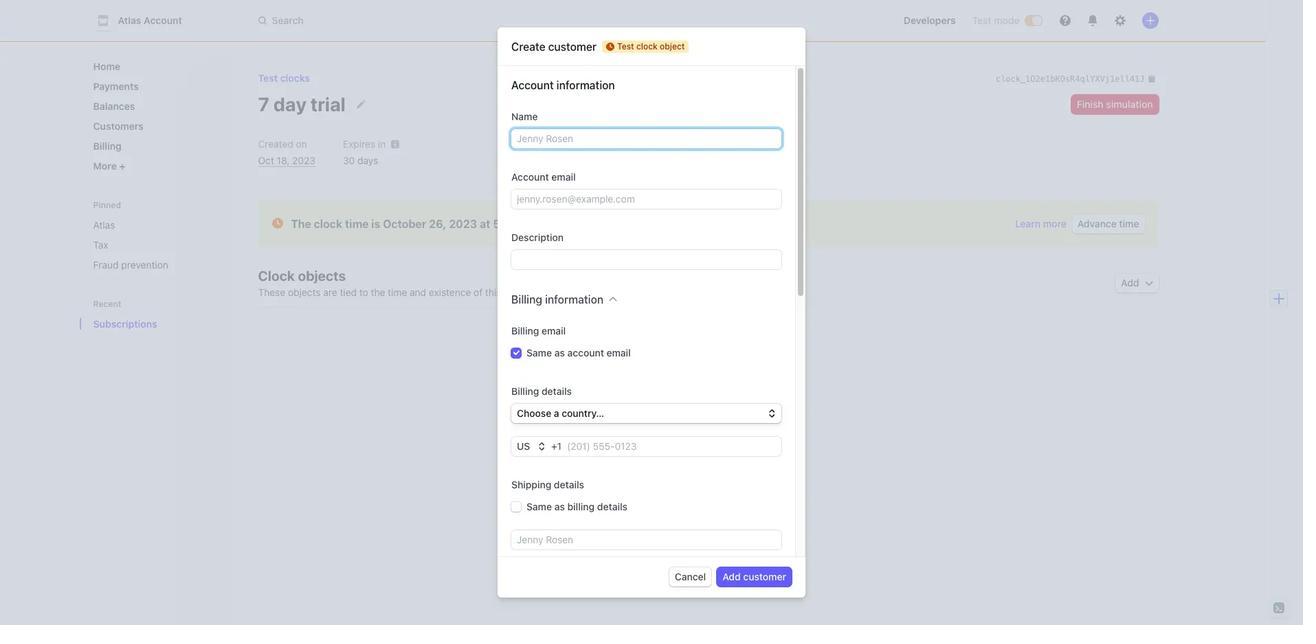 Task type: vqa. For each thing, say whether or not it's contained in the screenshot.
Account information's information
yes



Task type: describe. For each thing, give the bounding box(es) containing it.
customers
[[93, 120, 144, 132]]

26,
[[429, 218, 447, 230]]

billing for billing email
[[512, 325, 539, 337]]

is
[[372, 218, 381, 230]]

as for account
[[555, 347, 565, 359]]

a for choose
[[554, 408, 560, 420]]

more
[[1044, 218, 1067, 230]]

same as account email
[[527, 347, 631, 359]]

simulation
[[1107, 98, 1154, 110]]

balances link
[[88, 95, 220, 118]]

customer for create customer
[[549, 41, 597, 53]]

test mode
[[973, 14, 1020, 26]]

more
[[93, 160, 119, 172]]

customer for add customer
[[744, 571, 787, 583]]

learn more link
[[1016, 217, 1067, 231]]

shipping
[[512, 479, 552, 491]]

create a simulated customer to get started.
[[612, 386, 805, 398]]

as for billing
[[555, 501, 565, 513]]

Jenny Rosen text field
[[512, 531, 782, 550]]

finish simulation
[[1077, 98, 1154, 110]]

customers link
[[88, 115, 220, 138]]

the
[[291, 218, 311, 230]]

pinned element
[[88, 214, 220, 276]]

(201) 555-0123 telephone field
[[562, 437, 782, 457]]

clock objects these objects are tied to the time and existence of this clock.
[[258, 268, 531, 298]]

subscriptions link
[[88, 313, 200, 336]]

clock for time
[[314, 218, 343, 230]]

fraud
[[93, 259, 119, 271]]

email for billing email
[[542, 325, 566, 337]]

7 day trial
[[258, 92, 346, 115]]

information for billing information
[[545, 294, 604, 306]]

test
[[632, 43, 651, 51]]

days
[[358, 155, 378, 166]]

in
[[378, 138, 386, 150]]

1
[[558, 441, 562, 453]]

billing for billing
[[93, 140, 122, 152]]

expires
[[343, 138, 376, 150]]

created on oct 18, 2023
[[258, 138, 316, 166]]

billing link
[[88, 135, 220, 157]]

clocks
[[280, 72, 310, 84]]

svg image
[[1145, 279, 1154, 288]]

clock.
[[504, 287, 531, 298]]

test data
[[632, 43, 671, 51]]

1 vertical spatial objects
[[288, 287, 321, 298]]

details for shipping details
[[554, 479, 585, 491]]

existence
[[429, 287, 471, 298]]

1 vertical spatial to
[[742, 386, 751, 398]]

data
[[653, 43, 671, 51]]

billing email
[[512, 325, 566, 337]]

account email
[[512, 171, 576, 183]]

create customer
[[512, 41, 597, 53]]

18,
[[277, 155, 290, 166]]

details for billing details
[[542, 386, 572, 398]]

same for same as billing details
[[527, 501, 552, 513]]

billing information
[[512, 294, 604, 306]]

5:00
[[493, 218, 519, 230]]

pinned navigation links element
[[88, 199, 220, 276]]

test clocks link
[[258, 72, 310, 84]]

Search search field
[[250, 8, 638, 33]]

+
[[552, 441, 558, 453]]

payments
[[93, 80, 139, 92]]

30 days
[[343, 155, 378, 166]]

simulated
[[652, 386, 695, 398]]

developers link
[[899, 10, 962, 32]]

a for create
[[644, 386, 649, 398]]

started.
[[771, 386, 805, 398]]

atlas for atlas account
[[118, 14, 141, 26]]

core navigation links element
[[88, 55, 220, 177]]

clock_1o2e1bkosr4qlyxvj1ell41j button
[[996, 72, 1156, 85]]

account for account information
[[512, 79, 554, 91]]

home link
[[88, 55, 220, 78]]

get
[[754, 386, 768, 398]]

pinned
[[93, 200, 121, 210]]

add for add customer
[[723, 571, 741, 583]]

expires in
[[343, 138, 386, 150]]

time inside clock objects these objects are tied to the time and existence of this clock.
[[388, 287, 407, 298]]

day
[[274, 92, 307, 115]]

finish simulation button
[[1072, 95, 1159, 114]]

advance
[[1078, 218, 1117, 230]]

30
[[343, 155, 355, 166]]

tax link
[[88, 234, 220, 257]]



Task type: locate. For each thing, give the bounding box(es) containing it.
atlas account
[[118, 14, 182, 26]]

1 as from the top
[[555, 347, 565, 359]]

0 vertical spatial details
[[542, 386, 572, 398]]

7
[[258, 92, 270, 115]]

choose a country…
[[517, 408, 605, 420]]

billing down the clock.
[[512, 325, 539, 337]]

create
[[512, 41, 546, 53], [612, 386, 642, 398]]

+ 1
[[552, 441, 562, 453]]

atlas account button
[[93, 11, 196, 30]]

tied
[[340, 287, 357, 298]]

billing up more
[[93, 140, 122, 152]]

1 horizontal spatial test
[[618, 41, 635, 52]]

1 vertical spatial create
[[612, 386, 642, 398]]

2 vertical spatial email
[[607, 347, 631, 359]]

1 vertical spatial same
[[527, 501, 552, 513]]

more button
[[88, 155, 220, 177]]

create for create customer
[[512, 41, 546, 53]]

time left the 'is'
[[345, 218, 369, 230]]

2 as from the top
[[555, 501, 565, 513]]

at
[[480, 218, 491, 230]]

test for test clocks
[[258, 72, 278, 84]]

2 vertical spatial details
[[598, 501, 628, 513]]

objects left are
[[288, 287, 321, 298]]

atlas link
[[88, 214, 220, 237]]

search
[[272, 14, 304, 26]]

as left account
[[555, 347, 565, 359]]

Description text field
[[512, 250, 782, 270]]

2023 down 'on'
[[292, 155, 316, 166]]

a up choose a country… "popup button"
[[644, 386, 649, 398]]

account information
[[512, 79, 615, 91]]

1 same from the top
[[527, 347, 552, 359]]

billing for billing information
[[512, 294, 543, 306]]

1 horizontal spatial customer
[[698, 386, 740, 398]]

1 vertical spatial test
[[618, 41, 635, 52]]

clock for object
[[637, 41, 658, 52]]

clock
[[258, 268, 295, 284]]

add inside button
[[723, 571, 741, 583]]

created
[[258, 138, 294, 150]]

these
[[258, 287, 286, 298]]

billing
[[568, 501, 595, 513]]

test clock object
[[618, 41, 685, 52]]

objects
[[298, 268, 346, 284], [288, 287, 321, 298]]

add customer
[[723, 571, 787, 583]]

create for create a simulated customer to get started.
[[612, 386, 642, 398]]

test clocks
[[258, 72, 310, 84]]

time right the
[[388, 287, 407, 298]]

2 vertical spatial account
[[512, 171, 549, 183]]

0 horizontal spatial 2023
[[292, 155, 316, 166]]

add for add
[[1122, 277, 1140, 289]]

description
[[512, 232, 564, 243]]

0 vertical spatial atlas
[[118, 14, 141, 26]]

country…
[[562, 408, 605, 420]]

tax
[[93, 239, 108, 251]]

0 vertical spatial account
[[144, 14, 182, 26]]

1 vertical spatial atlas
[[93, 219, 115, 231]]

1 vertical spatial account
[[512, 79, 554, 91]]

1 horizontal spatial clock
[[637, 41, 658, 52]]

a right choose
[[554, 408, 560, 420]]

balances
[[93, 100, 135, 112]]

0 vertical spatial email
[[552, 171, 576, 183]]

atlas down pinned
[[93, 219, 115, 231]]

to left the
[[360, 287, 368, 298]]

same down shipping
[[527, 501, 552, 513]]

cancel
[[675, 571, 706, 583]]

billing details
[[512, 386, 572, 398]]

0 vertical spatial to
[[360, 287, 368, 298]]

a
[[644, 386, 649, 398], [554, 408, 560, 420]]

recent
[[93, 299, 121, 309]]

0 horizontal spatial add
[[723, 571, 741, 583]]

2 horizontal spatial customer
[[744, 571, 787, 583]]

the clock time is october 26, 2023 at 5:00 am
[[291, 218, 539, 230]]

mode
[[995, 14, 1020, 26]]

0 horizontal spatial a
[[554, 408, 560, 420]]

1 vertical spatial customer
[[698, 386, 740, 398]]

2 vertical spatial test
[[258, 72, 278, 84]]

1 horizontal spatial atlas
[[118, 14, 141, 26]]

prevention
[[121, 259, 168, 271]]

0 vertical spatial same
[[527, 347, 552, 359]]

email down billing information
[[542, 325, 566, 337]]

account inside "button"
[[144, 14, 182, 26]]

clock left the object
[[637, 41, 658, 52]]

create up choose a country… "popup button"
[[612, 386, 642, 398]]

2023 inside created on oct 18, 2023
[[292, 155, 316, 166]]

0 horizontal spatial customer
[[549, 41, 597, 53]]

add button
[[1116, 274, 1159, 293]]

0 horizontal spatial atlas
[[93, 219, 115, 231]]

account for account email
[[512, 171, 549, 183]]

to inside clock objects these objects are tied to the time and existence of this clock.
[[360, 287, 368, 298]]

add right cancel
[[723, 571, 741, 583]]

add left "svg" icon
[[1122, 277, 1140, 289]]

0 vertical spatial clock
[[637, 41, 658, 52]]

1 horizontal spatial 2023
[[449, 218, 477, 230]]

billing up billing email
[[512, 294, 543, 306]]

time
[[345, 218, 369, 230], [1120, 218, 1140, 230], [388, 287, 407, 298]]

time inside advance time 'button'
[[1120, 218, 1140, 230]]

test
[[973, 14, 992, 26], [618, 41, 635, 52], [258, 72, 278, 84]]

billing up choose
[[512, 386, 539, 398]]

atlas inside "button"
[[118, 14, 141, 26]]

am
[[521, 218, 539, 230]]

october
[[383, 218, 427, 230]]

and
[[410, 287, 426, 298]]

add
[[1122, 277, 1140, 289], [723, 571, 741, 583]]

1 vertical spatial details
[[554, 479, 585, 491]]

1 horizontal spatial to
[[742, 386, 751, 398]]

trial
[[311, 92, 346, 115]]

0 horizontal spatial to
[[360, 287, 368, 298]]

0 horizontal spatial time
[[345, 218, 369, 230]]

1 vertical spatial information
[[545, 294, 604, 306]]

account up name
[[512, 79, 554, 91]]

same for same as account email
[[527, 347, 552, 359]]

account
[[568, 347, 604, 359]]

information up billing email
[[545, 294, 604, 306]]

same down billing email
[[527, 347, 552, 359]]

2 horizontal spatial time
[[1120, 218, 1140, 230]]

information down create customer
[[557, 79, 615, 91]]

object
[[660, 41, 685, 52]]

shipping details
[[512, 479, 585, 491]]

0 vertical spatial a
[[644, 386, 649, 398]]

create up account information
[[512, 41, 546, 53]]

0 vertical spatial customer
[[549, 41, 597, 53]]

fraud prevention
[[93, 259, 168, 271]]

0 horizontal spatial create
[[512, 41, 546, 53]]

developers
[[904, 14, 956, 26]]

1 vertical spatial add
[[723, 571, 741, 583]]

atlas
[[118, 14, 141, 26], [93, 219, 115, 231]]

billing for billing details
[[512, 386, 539, 398]]

2 horizontal spatial test
[[973, 14, 992, 26]]

advance time button
[[1073, 215, 1145, 234]]

Name text field
[[512, 129, 782, 149]]

0 vertical spatial 2023
[[292, 155, 316, 166]]

as left billing
[[555, 501, 565, 513]]

this
[[485, 287, 502, 298]]

atlas up home
[[118, 14, 141, 26]]

atlas inside pinned element
[[93, 219, 115, 231]]

home
[[93, 61, 120, 72]]

time right advance
[[1120, 218, 1140, 230]]

2023 left the at
[[449, 218, 477, 230]]

details
[[542, 386, 572, 398], [554, 479, 585, 491], [598, 501, 628, 513]]

0 vertical spatial create
[[512, 41, 546, 53]]

customer inside button
[[744, 571, 787, 583]]

information for account information
[[557, 79, 615, 91]]

1 horizontal spatial create
[[612, 386, 642, 398]]

2 vertical spatial customer
[[744, 571, 787, 583]]

details up choose a country…
[[542, 386, 572, 398]]

choose
[[517, 408, 552, 420]]

atlas for atlas
[[93, 219, 115, 231]]

0 vertical spatial objects
[[298, 268, 346, 284]]

1 vertical spatial as
[[555, 501, 565, 513]]

a inside choose a country… "popup button"
[[554, 408, 560, 420]]

learn
[[1016, 218, 1041, 230]]

to left 'get' in the right of the page
[[742, 386, 751, 398]]

test left data
[[618, 41, 635, 52]]

same as billing details
[[527, 501, 628, 513]]

account up am
[[512, 171, 549, 183]]

learn more
[[1016, 218, 1067, 230]]

1 horizontal spatial time
[[388, 287, 407, 298]]

clock_1o2e1bkosr4qlyxvj1ell41j
[[996, 74, 1145, 84]]

advance time
[[1078, 218, 1140, 230]]

oct
[[258, 155, 274, 166]]

are
[[323, 287, 337, 298]]

recent navigation links element
[[79, 298, 231, 336]]

add inside popup button
[[1122, 277, 1140, 289]]

1 vertical spatial email
[[542, 325, 566, 337]]

email up 'description'
[[552, 171, 576, 183]]

1 vertical spatial a
[[554, 408, 560, 420]]

billing
[[93, 140, 122, 152], [512, 294, 543, 306], [512, 325, 539, 337], [512, 386, 539, 398]]

0 vertical spatial test
[[973, 14, 992, 26]]

details up same as billing details
[[554, 479, 585, 491]]

account up home link
[[144, 14, 182, 26]]

1 horizontal spatial a
[[644, 386, 649, 398]]

Account email email field
[[512, 190, 782, 209]]

finish
[[1077, 98, 1104, 110]]

test left "mode"
[[973, 14, 992, 26]]

cancel button
[[670, 568, 712, 587]]

email right account
[[607, 347, 631, 359]]

0 vertical spatial as
[[555, 347, 565, 359]]

0 vertical spatial add
[[1122, 277, 1140, 289]]

the
[[371, 287, 385, 298]]

subscriptions
[[93, 318, 157, 330]]

test for test clock object
[[618, 41, 635, 52]]

name
[[512, 111, 538, 122]]

test for test mode
[[973, 14, 992, 26]]

1 vertical spatial clock
[[314, 218, 343, 230]]

1 horizontal spatial add
[[1122, 277, 1140, 289]]

choose a country… button
[[512, 404, 782, 424]]

2 same from the top
[[527, 501, 552, 513]]

0 vertical spatial information
[[557, 79, 615, 91]]

billing inside 'core navigation links' element
[[93, 140, 122, 152]]

clock right the
[[314, 218, 343, 230]]

0 horizontal spatial test
[[258, 72, 278, 84]]

on
[[296, 138, 307, 150]]

test up 7
[[258, 72, 278, 84]]

information
[[557, 79, 615, 91], [545, 294, 604, 306]]

details right billing
[[598, 501, 628, 513]]

customer
[[549, 41, 597, 53], [698, 386, 740, 398], [744, 571, 787, 583]]

0 horizontal spatial clock
[[314, 218, 343, 230]]

to
[[360, 287, 368, 298], [742, 386, 751, 398]]

email for account email
[[552, 171, 576, 183]]

objects up are
[[298, 268, 346, 284]]

1 vertical spatial 2023
[[449, 218, 477, 230]]



